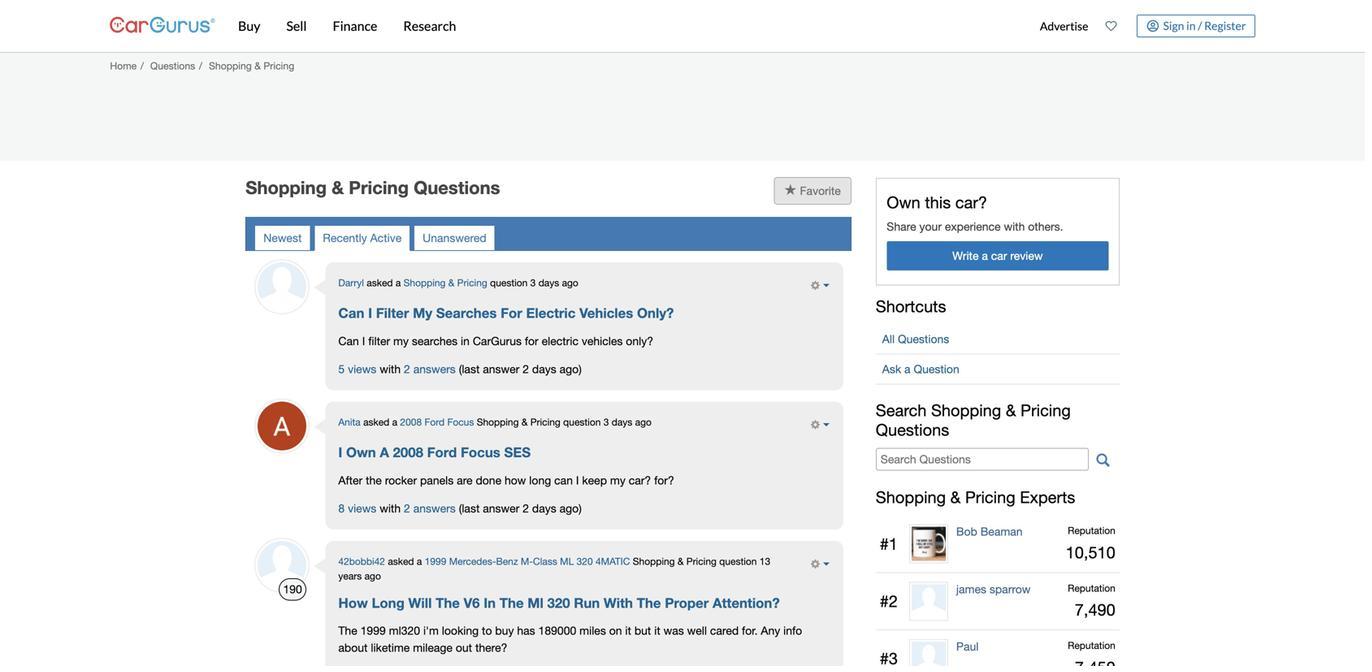 Task type: vqa. For each thing, say whether or not it's contained in the screenshot.
0997 at the bottom right of page
no



Task type: describe. For each thing, give the bounding box(es) containing it.
was
[[664, 624, 684, 638]]

a inside shortcuts "menu"
[[905, 362, 911, 376]]

my
[[413, 305, 433, 321]]

& up bob
[[951, 488, 961, 507]]

to
[[482, 624, 492, 638]]

sort questions by tab list
[[255, 225, 496, 251]]

asked for long
[[388, 556, 414, 567]]

ask
[[883, 362, 902, 376]]

1 horizontal spatial 1999
[[425, 556, 447, 567]]

42bobbi42
[[339, 556, 385, 567]]

will
[[409, 595, 432, 611]]

all questions link
[[876, 325, 1120, 354]]

benz
[[496, 556, 518, 567]]

sign in / register link
[[1137, 15, 1256, 37]]

car? inside recently active tab panel
[[629, 474, 651, 487]]

answer for for
[[483, 362, 520, 376]]

v6
[[464, 595, 480, 611]]

answer for focus
[[483, 502, 520, 515]]

recently active link
[[314, 225, 411, 251]]

1 horizontal spatial 3
[[604, 417, 609, 428]]

newest
[[264, 231, 302, 245]]

shopping up my
[[404, 277, 446, 288]]

0 horizontal spatial 3
[[531, 277, 536, 288]]

ford for a
[[427, 444, 457, 461]]

#2
[[880, 592, 898, 611]]

7,490
[[1075, 601, 1116, 620]]

a inside "link"
[[982, 249, 988, 262]]

register
[[1205, 18, 1247, 32]]

0 vertical spatial question
[[490, 277, 528, 288]]

ford for a
[[425, 417, 445, 428]]

Search Questions text field
[[876, 448, 1089, 471]]

views for i
[[348, 362, 377, 376]]

are
[[457, 474, 473, 487]]

electric
[[542, 334, 579, 348]]

questions link
[[150, 60, 195, 72]]

paul
[[957, 640, 979, 654]]

darryl asked a shopping & pricing question             3 days ago
[[339, 277, 579, 288]]

vehicles
[[580, 305, 634, 321]]

searches
[[412, 334, 458, 348]]

in
[[484, 595, 496, 611]]

days for 5 views with 2 answers (last answer 2 days ago)
[[532, 362, 557, 376]]

about
[[339, 641, 368, 655]]

189000
[[539, 624, 577, 638]]

a for i own a 2008 ford focus ses
[[392, 417, 398, 428]]

all questions
[[883, 332, 950, 346]]

recently
[[323, 231, 367, 245]]

1 horizontal spatial /
[[199, 60, 202, 72]]

42bobbi42 link
[[339, 556, 385, 567]]

1 it from the left
[[625, 624, 632, 638]]

#1
[[880, 535, 898, 554]]

anita link
[[339, 417, 361, 428]]

shortcuts menu
[[876, 325, 1120, 385]]

m-
[[521, 556, 533, 567]]

bob
[[957, 525, 978, 539]]

42bobbi42 asked a 1999 mercedes-benz m-class ml 320 4matic
[[339, 556, 630, 567]]

for?
[[654, 474, 675, 487]]

can for can i filter my searches for electric vehicles only?
[[339, 305, 365, 321]]

8 views link
[[339, 502, 377, 515]]

only?
[[626, 334, 654, 348]]

in inside recently active tab panel
[[461, 334, 470, 348]]

unanswered link
[[414, 225, 496, 251]]

8
[[339, 502, 345, 515]]

ago) for electric
[[560, 362, 582, 376]]

1999 mercedes-benz m-class ml 320 4matic link
[[425, 556, 630, 567]]

looking
[[442, 624, 479, 638]]

1999 inside the 1999 ml320 i'm looking to buy has 189000 miles on it but it was well cared for.  any info about liketime mileage out there?
[[361, 624, 386, 638]]

2 down for
[[523, 362, 529, 376]]

sparrow
[[990, 583, 1031, 596]]

out
[[456, 641, 472, 655]]

shortcuts
[[876, 297, 947, 316]]

1 horizontal spatial ago
[[562, 277, 579, 288]]

shopping down buy popup button
[[209, 60, 252, 72]]

home / questions / shopping & pricing
[[110, 60, 294, 72]]

ml320
[[389, 624, 420, 638]]

your
[[920, 220, 942, 233]]

reputation for 7,490
[[1068, 583, 1116, 594]]

done
[[476, 474, 502, 487]]

i right can
[[576, 474, 579, 487]]

sign
[[1164, 18, 1185, 32]]

own inside own this car? share your experience with others.
[[887, 193, 921, 212]]

& down buy popup button
[[255, 60, 261, 72]]

cared
[[710, 624, 739, 638]]

after  the rocker panels are done how long can i keep my car? for?
[[339, 474, 675, 487]]

questions up unanswered
[[414, 177, 500, 198]]

cargurus
[[473, 334, 522, 348]]

review
[[1011, 249, 1043, 262]]

buy button
[[225, 0, 274, 52]]

190
[[283, 583, 302, 596]]

panels
[[420, 474, 454, 487]]

can i filter my searches for electric vehicles only?
[[339, 305, 674, 321]]

a for can i filter my searches for electric vehicles only?
[[396, 277, 401, 288]]

there?
[[476, 641, 508, 655]]

mileage
[[413, 641, 453, 655]]

rocker
[[385, 474, 417, 487]]

days for darryl asked a shopping & pricing question             3 days ago
[[539, 277, 560, 288]]

info
[[784, 624, 803, 638]]

& up recently
[[332, 177, 344, 198]]

ask a question
[[883, 362, 960, 376]]

i'm
[[423, 624, 439, 638]]

shopping & pricing experts
[[876, 488, 1076, 507]]

cargurus logo homepage link image
[[110, 3, 215, 49]]

any
[[761, 624, 781, 638]]

the right in at left bottom
[[500, 595, 524, 611]]

the 1999 ml320 i'm looking to buy has 189000 miles on it but it was well cared for.  any info about liketime mileage out there?
[[339, 624, 803, 655]]

search shopping & pricing questions
[[876, 401, 1071, 440]]

all
[[883, 332, 895, 346]]

can for can i filter my searches in cargurus for electric vehicles only?
[[339, 334, 359, 348]]

shopping up the newest
[[246, 177, 327, 198]]

questions inside shortcuts "menu"
[[898, 332, 950, 346]]

saved cars image
[[1106, 20, 1117, 32]]

a
[[380, 444, 389, 461]]

& up searches
[[449, 277, 455, 288]]

answers for searches
[[414, 362, 456, 376]]

2008 for a
[[393, 444, 423, 461]]

filter
[[368, 334, 390, 348]]

2 horizontal spatial ago
[[635, 417, 652, 428]]

asked for own
[[363, 417, 390, 428]]

2008 for a
[[400, 417, 422, 428]]

only?
[[637, 305, 674, 321]]

attention?
[[713, 595, 780, 611]]

advertise
[[1040, 19, 1089, 33]]

mercedes-
[[449, 556, 496, 567]]

question inside shopping & pricing             question             13 years ago
[[720, 556, 757, 567]]

ml
[[560, 556, 574, 567]]

shopping inside search shopping & pricing questions
[[932, 401, 1002, 420]]

0 vertical spatial 320
[[577, 556, 593, 567]]



Task type: locate. For each thing, give the bounding box(es) containing it.
0 vertical spatial ago
[[562, 277, 579, 288]]

with inside own this car? share your experience with others.
[[1004, 220, 1025, 233]]

ford
[[425, 417, 445, 428], [427, 444, 457, 461]]

13
[[760, 556, 771, 567]]

proper
[[665, 595, 709, 611]]

(last down are
[[459, 502, 480, 515]]

asked right darryl link
[[367, 277, 393, 288]]

buy
[[495, 624, 514, 638]]

pricing up sort questions by tab list
[[349, 177, 409, 198]]

ago down only?
[[635, 417, 652, 428]]

can
[[339, 305, 365, 321], [339, 334, 359, 348]]

0 horizontal spatial it
[[625, 624, 632, 638]]

pricing inside shopping & pricing             question             13 years ago
[[687, 556, 717, 567]]

1 vertical spatial 2008
[[393, 444, 423, 461]]

3
[[531, 277, 536, 288], [604, 417, 609, 428]]

1 vertical spatial in
[[461, 334, 470, 348]]

active
[[370, 231, 402, 245]]

/ right home
[[140, 60, 144, 72]]

320 right ml in the left bottom of the page
[[548, 595, 570, 611]]

research button
[[391, 0, 469, 52]]

views right 5 at bottom left
[[348, 362, 377, 376]]

0 vertical spatial ago)
[[560, 362, 582, 376]]

1 views from the top
[[348, 362, 377, 376]]

2 it from the left
[[655, 624, 661, 638]]

ago) down electric
[[560, 362, 582, 376]]

0 horizontal spatial own
[[346, 444, 376, 461]]

ago up electric
[[562, 277, 579, 288]]

my right keep
[[610, 474, 626, 487]]

1 horizontal spatial it
[[655, 624, 661, 638]]

can down darryl link
[[339, 305, 365, 321]]

1 vertical spatial ago)
[[560, 502, 582, 515]]

1 vertical spatial reputation
[[1068, 583, 1116, 594]]

questions down search
[[876, 421, 950, 440]]

0 horizontal spatial 320
[[548, 595, 570, 611]]

1 can from the top
[[339, 305, 365, 321]]

ago down 42bobbi42 'link'
[[365, 571, 381, 582]]

reputation up 7,490
[[1068, 583, 1116, 594]]

1 vertical spatial answer
[[483, 502, 520, 515]]

1 vertical spatial car?
[[629, 474, 651, 487]]

2 answers link
[[404, 362, 456, 376], [404, 502, 456, 515]]

with for i own a 2008 ford focus ses
[[380, 502, 401, 515]]

home link
[[110, 60, 137, 72]]

beaman
[[981, 525, 1023, 539]]

1 vertical spatial own
[[346, 444, 376, 461]]

0 vertical spatial 1999
[[425, 556, 447, 567]]

asked right 42bobbi42
[[388, 556, 414, 567]]

my right the filter
[[394, 334, 409, 348]]

2 vertical spatial ago
[[365, 571, 381, 582]]

1 vertical spatial my
[[610, 474, 626, 487]]

2 vertical spatial reputation
[[1068, 640, 1116, 652]]

/ left register
[[1198, 18, 1203, 32]]

10,510
[[1066, 543, 1116, 562]]

1 vertical spatial can
[[339, 334, 359, 348]]

1 vertical spatial focus
[[461, 444, 501, 461]]

questions
[[150, 60, 195, 72], [414, 177, 500, 198], [898, 332, 950, 346], [876, 421, 950, 440]]

1 vertical spatial 2 answers link
[[404, 502, 456, 515]]

2 can from the top
[[339, 334, 359, 348]]

reputation 7,490
[[1068, 583, 1116, 620]]

for
[[501, 305, 523, 321]]

3 reputation from the top
[[1068, 640, 1116, 652]]

1 horizontal spatial question
[[563, 417, 601, 428]]

menu bar
[[215, 0, 1032, 52]]

it
[[625, 624, 632, 638], [655, 624, 661, 638]]

2 ago) from the top
[[560, 502, 582, 515]]

it right on
[[625, 624, 632, 638]]

ford up panels
[[427, 444, 457, 461]]

1 horizontal spatial car?
[[956, 193, 988, 212]]

answer down "after  the rocker panels are done how long can i keep my car? for?"
[[483, 502, 520, 515]]

(last for ford
[[459, 502, 480, 515]]

advertise link
[[1032, 3, 1097, 49]]

0 vertical spatial in
[[1187, 18, 1196, 32]]

question up keep
[[563, 417, 601, 428]]

& inside search shopping & pricing questions
[[1006, 401, 1017, 420]]

1 vertical spatial question
[[563, 417, 601, 428]]

pricing up proper
[[687, 556, 717, 567]]

1 2 answers link from the top
[[404, 362, 456, 376]]

0 vertical spatial 3
[[531, 277, 536, 288]]

(last for searches
[[459, 362, 480, 376]]

user icon image
[[1147, 20, 1159, 32]]

pricing down the ask a question link
[[1021, 401, 1071, 420]]

3 up electric
[[531, 277, 536, 288]]

sell
[[287, 18, 307, 34]]

2008 right a
[[393, 444, 423, 461]]

reputation down 7,490
[[1068, 640, 1116, 652]]

with
[[1004, 220, 1025, 233], [380, 362, 401, 376], [380, 502, 401, 515]]

own up share
[[887, 193, 921, 212]]

focus for shopping
[[447, 417, 474, 428]]

write a car review link
[[887, 241, 1109, 271]]

0 vertical spatial views
[[348, 362, 377, 376]]

ago) down can
[[560, 502, 582, 515]]

questions up ask a question
[[898, 332, 950, 346]]

pricing inside search shopping & pricing questions
[[1021, 401, 1071, 420]]

for
[[525, 334, 539, 348]]

well
[[687, 624, 707, 638]]

0 vertical spatial car?
[[956, 193, 988, 212]]

i up after
[[339, 444, 343, 461]]

can
[[555, 474, 573, 487]]

focus for ses
[[461, 444, 501, 461]]

i left the filter
[[362, 334, 365, 348]]

for.
[[742, 624, 758, 638]]

recently active
[[323, 231, 402, 245]]

ago inside shopping & pricing             question             13 years ago
[[365, 571, 381, 582]]

pricing up ses
[[531, 417, 561, 428]]

2 answers link for ford
[[404, 502, 456, 515]]

but
[[635, 624, 651, 638]]

2 horizontal spatial question
[[720, 556, 757, 567]]

0 vertical spatial focus
[[447, 417, 474, 428]]

in right "sign"
[[1187, 18, 1196, 32]]

1999 up liketime
[[361, 624, 386, 638]]

question up 'for'
[[490, 277, 528, 288]]

/ inside the sign in / register "link"
[[1198, 18, 1203, 32]]

asked right anita
[[363, 417, 390, 428]]

2 down how
[[523, 502, 529, 515]]

/
[[1198, 18, 1203, 32], [140, 60, 144, 72], [199, 60, 202, 72]]

others.
[[1029, 220, 1064, 233]]

finance button
[[320, 0, 391, 52]]

i own a 2008 ford focus ses
[[339, 444, 531, 461]]

1 horizontal spatial in
[[1187, 18, 1196, 32]]

i inside "link"
[[368, 305, 372, 321]]

1 vertical spatial views
[[348, 502, 377, 515]]

1 (last from the top
[[459, 362, 480, 376]]

0 vertical spatial answer
[[483, 362, 520, 376]]

write a car review
[[953, 249, 1043, 262]]

sign in / register
[[1164, 18, 1247, 32]]

0 horizontal spatial ago
[[365, 571, 381, 582]]

0 vertical spatial own
[[887, 193, 921, 212]]

days for 8 views with 2 answers (last answer 2 days ago)
[[532, 502, 557, 515]]

questions inside search shopping & pricing questions
[[876, 421, 950, 440]]

how
[[505, 474, 526, 487]]

2 answers link down searches
[[404, 362, 456, 376]]

with for can i filter my searches for electric vehicles only?
[[380, 362, 401, 376]]

& down the ask a question link
[[1006, 401, 1017, 420]]

0 horizontal spatial my
[[394, 334, 409, 348]]

car? left for?
[[629, 474, 651, 487]]

with down 'rocker'
[[380, 502, 401, 515]]

pricing up the bob beaman
[[966, 488, 1016, 507]]

menu bar containing buy
[[215, 0, 1032, 52]]

1 reputation from the top
[[1068, 525, 1116, 537]]

electric
[[526, 305, 576, 321]]

focus up done
[[461, 444, 501, 461]]

1 ago) from the top
[[560, 362, 582, 376]]

2008
[[400, 417, 422, 428], [393, 444, 423, 461]]

in down searches
[[461, 334, 470, 348]]

a up filter
[[396, 277, 401, 288]]

(last
[[459, 362, 480, 376], [459, 502, 480, 515]]

car?
[[956, 193, 988, 212], [629, 474, 651, 487]]

1 answer from the top
[[483, 362, 520, 376]]

i left filter
[[368, 305, 372, 321]]

pricing up searches
[[457, 277, 488, 288]]

ford up i own a 2008 ford focus ses
[[425, 417, 445, 428]]

2 vertical spatial question
[[720, 556, 757, 567]]

own left a
[[346, 444, 376, 461]]

2 vertical spatial asked
[[388, 556, 414, 567]]

pricing
[[264, 60, 294, 72], [349, 177, 409, 198], [457, 277, 488, 288], [1021, 401, 1071, 420], [531, 417, 561, 428], [966, 488, 1016, 507], [687, 556, 717, 567]]

2 answer from the top
[[483, 502, 520, 515]]

2 horizontal spatial /
[[1198, 18, 1203, 32]]

menu containing sign in / register
[[1032, 3, 1256, 49]]

own inside recently active tab panel
[[346, 444, 376, 461]]

1 vertical spatial 1999
[[361, 624, 386, 638]]

1 vertical spatial ago
[[635, 417, 652, 428]]

1999 left mercedes-
[[425, 556, 447, 567]]

a for how long will the v6 in the ml 320 run with the proper attention?
[[417, 556, 422, 567]]

newest link
[[255, 225, 311, 251]]

a right ask
[[905, 362, 911, 376]]

class
[[533, 556, 558, 567]]

can inside "link"
[[339, 305, 365, 321]]

0 vertical spatial can
[[339, 305, 365, 321]]

experience
[[945, 220, 1001, 233]]

Favorite checkbox
[[774, 177, 852, 205]]

reputation 10,510
[[1066, 525, 1116, 562]]

0 horizontal spatial car?
[[629, 474, 651, 487]]

asked for i
[[367, 277, 393, 288]]

0 vertical spatial ford
[[425, 417, 445, 428]]

anita
[[339, 417, 361, 428]]

write
[[953, 249, 979, 262]]

320 right ml
[[577, 556, 593, 567]]

/ right questions link
[[199, 60, 202, 72]]

focus up i own a 2008 ford focus ses
[[447, 417, 474, 428]]

reputation up 10,510
[[1068, 525, 1116, 537]]

a left '2008 ford focus' link
[[392, 417, 398, 428]]

liketime
[[371, 641, 410, 655]]

answers down panels
[[414, 502, 456, 515]]

question
[[490, 277, 528, 288], [563, 417, 601, 428], [720, 556, 757, 567]]

the left v6
[[436, 595, 460, 611]]

the up about on the bottom
[[339, 624, 357, 638]]

1 vertical spatial with
[[380, 362, 401, 376]]

with down the filter
[[380, 362, 401, 376]]

0 horizontal spatial question
[[490, 277, 528, 288]]

2 views from the top
[[348, 502, 377, 515]]

menu
[[1032, 3, 1256, 49]]

1 vertical spatial (last
[[459, 502, 480, 515]]

& inside shopping & pricing             question             13 years ago
[[678, 556, 684, 567]]

1 vertical spatial asked
[[363, 417, 390, 428]]

2 2 answers link from the top
[[404, 502, 456, 515]]

1 vertical spatial 3
[[604, 417, 609, 428]]

2
[[404, 362, 410, 376], [523, 362, 529, 376], [404, 502, 410, 515], [523, 502, 529, 515]]

reputation for 10,510
[[1068, 525, 1116, 537]]

0 vertical spatial (last
[[459, 362, 480, 376]]

1 vertical spatial ford
[[427, 444, 457, 461]]

how long will the v6 in the ml 320 run with the proper attention? link
[[339, 595, 780, 611]]

views for own
[[348, 502, 377, 515]]

car? up experience
[[956, 193, 988, 212]]

5
[[339, 362, 345, 376]]

2008 ford focus link
[[400, 417, 474, 428]]

can up 5 at bottom left
[[339, 334, 359, 348]]

buy
[[238, 18, 261, 34]]

keep
[[582, 474, 607, 487]]

0 vertical spatial 2008
[[400, 417, 422, 428]]

ago) for ses
[[560, 502, 582, 515]]

with
[[604, 595, 633, 611]]

2 answers link for searches
[[404, 362, 456, 376]]

long
[[372, 595, 405, 611]]

2 answers from the top
[[414, 502, 456, 515]]

0 vertical spatial with
[[1004, 220, 1025, 233]]

0 horizontal spatial in
[[461, 334, 470, 348]]

shopping down question
[[932, 401, 1002, 420]]

2 right 5 views link
[[404, 362, 410, 376]]

questions down cargurus logo homepage link
[[150, 60, 195, 72]]

answers for ford
[[414, 502, 456, 515]]

3 up keep
[[604, 417, 609, 428]]

i own a 2008 ford focus ses link
[[339, 444, 531, 461]]

& up proper
[[678, 556, 684, 567]]

1 horizontal spatial my
[[610, 474, 626, 487]]

0 vertical spatial answers
[[414, 362, 456, 376]]

views right 8
[[348, 502, 377, 515]]

james
[[957, 583, 987, 596]]

0 vertical spatial reputation
[[1068, 525, 1116, 537]]

recently active tab panel
[[254, 262, 844, 667]]

a up 'will'
[[417, 556, 422, 567]]

the up but
[[637, 595, 661, 611]]

with left others. on the top right
[[1004, 220, 1025, 233]]

question left 13
[[720, 556, 757, 567]]

how long will the v6 in the ml 320 run with the proper attention?
[[339, 595, 780, 611]]

answers down searches
[[414, 362, 456, 376]]

& up ses
[[522, 417, 528, 428]]

2 reputation from the top
[[1068, 583, 1116, 594]]

shopping inside shopping & pricing             question             13 years ago
[[633, 556, 675, 567]]

0 vertical spatial my
[[394, 334, 409, 348]]

320 inside how long will the v6 in the ml 320 run with the proper attention? link
[[548, 595, 570, 611]]

after
[[339, 474, 363, 487]]

2 (last from the top
[[459, 502, 480, 515]]

it right but
[[655, 624, 661, 638]]

1 answers from the top
[[414, 362, 456, 376]]

shopping up #1
[[876, 488, 946, 507]]

searches
[[436, 305, 497, 321]]

1 horizontal spatial 320
[[577, 556, 593, 567]]

2 down 'rocker'
[[404, 502, 410, 515]]

shopping right '4matic' at the left bottom of page
[[633, 556, 675, 567]]

0 horizontal spatial 1999
[[361, 624, 386, 638]]

2 vertical spatial with
[[380, 502, 401, 515]]

a left 'car'
[[982, 249, 988, 262]]

0 vertical spatial asked
[[367, 277, 393, 288]]

experts
[[1020, 488, 1076, 507]]

shopping & pricing             question             13 years ago
[[339, 556, 771, 582]]

shopping up ses
[[477, 417, 519, 428]]

i
[[368, 305, 372, 321], [362, 334, 365, 348], [339, 444, 343, 461], [576, 474, 579, 487]]

(last down can i filter my searches in cargurus for electric vehicles only?
[[459, 362, 480, 376]]

car? inside own this car? share your experience with others.
[[956, 193, 988, 212]]

years
[[339, 571, 362, 582]]

pricing down the sell dropdown button
[[264, 60, 294, 72]]

in inside the sign in / register "link"
[[1187, 18, 1196, 32]]

the inside the 1999 ml320 i'm looking to buy has 189000 miles on it but it was well cared for.  any info about liketime mileage out there?
[[339, 624, 357, 638]]

run
[[574, 595, 600, 611]]

0 horizontal spatial /
[[140, 60, 144, 72]]

8 views with 2 answers (last answer 2 days ago)
[[339, 502, 582, 515]]

1999
[[425, 556, 447, 567], [361, 624, 386, 638]]

1 horizontal spatial own
[[887, 193, 921, 212]]

2008 up i own a 2008 ford focus ses
[[400, 417, 422, 428]]

reputation
[[1068, 525, 1116, 537], [1068, 583, 1116, 594], [1068, 640, 1116, 652]]

2 answers link down panels
[[404, 502, 456, 515]]

own
[[887, 193, 921, 212], [346, 444, 376, 461]]

0 vertical spatial 2 answers link
[[404, 362, 456, 376]]

reputation inside reputation 10,510
[[1068, 525, 1116, 537]]

the
[[366, 474, 382, 487]]

long
[[529, 474, 551, 487]]

1 vertical spatial answers
[[414, 502, 456, 515]]

this
[[925, 193, 951, 212]]

answer down cargurus
[[483, 362, 520, 376]]

views
[[348, 362, 377, 376], [348, 502, 377, 515]]

share
[[887, 220, 917, 233]]

1 vertical spatial 320
[[548, 595, 570, 611]]

question
[[914, 362, 960, 376]]

4matic
[[596, 556, 630, 567]]



